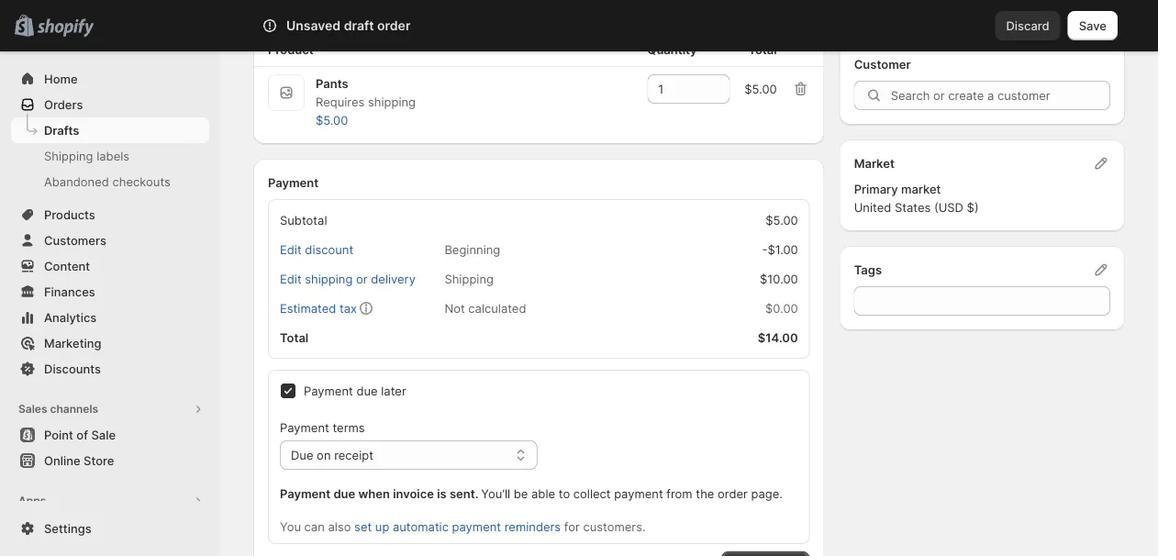Task type: locate. For each thing, give the bounding box(es) containing it.
order
[[377, 18, 411, 34], [718, 487, 748, 501]]

sales
[[18, 403, 47, 416]]

able
[[532, 487, 556, 501]]

$)
[[968, 200, 979, 214]]

edit down subtotal
[[280, 242, 302, 257]]

0 horizontal spatial order
[[377, 18, 411, 34]]

tax
[[340, 301, 357, 315]]

shipping
[[44, 149, 93, 163], [445, 272, 494, 286]]

automatic
[[393, 520, 449, 534]]

0 vertical spatial $5.00
[[745, 82, 777, 96]]

content
[[44, 259, 90, 273]]

0 vertical spatial edit
[[280, 242, 302, 257]]

analytics
[[44, 310, 97, 325]]

1 vertical spatial total
[[280, 331, 309, 345]]

1 edit from the top
[[280, 242, 302, 257]]

finances link
[[11, 279, 209, 305]]

customer
[[855, 57, 912, 71]]

home
[[44, 72, 78, 86]]

customers link
[[11, 228, 209, 253]]

None text field
[[855, 287, 1111, 316]]

shipping down discount
[[305, 272, 353, 286]]

page.
[[752, 487, 783, 501]]

online store link
[[11, 448, 209, 474]]

pants requires shipping
[[316, 76, 416, 109]]

0 vertical spatial shipping
[[44, 149, 93, 163]]

you can also set up automatic payment reminders for customers.
[[280, 520, 646, 534]]

unsaved draft order
[[287, 18, 411, 34]]

-$1.00
[[763, 242, 799, 257]]

1 horizontal spatial due
[[357, 384, 378, 398]]

0 vertical spatial shipping
[[368, 95, 416, 109]]

payment up payment terms
[[304, 384, 353, 398]]

discount
[[305, 242, 354, 257]]

pants
[[316, 76, 349, 90]]

due
[[291, 448, 314, 462]]

payment for payment due when invoice is sent. you'll be able to collect payment from the order page.
[[280, 487, 331, 501]]

analytics link
[[11, 305, 209, 331]]

payment
[[614, 487, 664, 501], [452, 520, 501, 534]]

0 vertical spatial total
[[749, 42, 777, 56]]

$5.00
[[745, 82, 777, 96], [316, 113, 348, 127], [766, 213, 799, 227]]

$1.00
[[768, 242, 799, 257]]

-
[[763, 242, 768, 257]]

tags
[[855, 263, 882, 277]]

total right quantity
[[749, 42, 777, 56]]

$5.00 inside button
[[316, 113, 348, 127]]

marketing
[[44, 336, 101, 350]]

payment for payment terms
[[280, 421, 329, 435]]

shipping right requires
[[368, 95, 416, 109]]

0 vertical spatial payment
[[614, 487, 664, 501]]

edit
[[280, 242, 302, 257], [280, 272, 302, 286]]

1 vertical spatial due
[[334, 487, 356, 501]]

sales channels
[[18, 403, 98, 416]]

shipping inside 'link'
[[44, 149, 93, 163]]

total down the estimated
[[280, 331, 309, 345]]

total
[[749, 42, 777, 56], [280, 331, 309, 345]]

edit inside edit discount button
[[280, 242, 302, 257]]

0 vertical spatial due
[[357, 384, 378, 398]]

drafts link
[[11, 118, 209, 143]]

payment down "sent."
[[452, 520, 501, 534]]

search button
[[313, 11, 846, 40]]

1 vertical spatial $5.00
[[316, 113, 348, 127]]

shipping down drafts
[[44, 149, 93, 163]]

1 horizontal spatial total
[[749, 42, 777, 56]]

you'll
[[482, 487, 511, 501]]

on
[[317, 448, 331, 462]]

discounts link
[[11, 356, 209, 382]]

due on receipt
[[291, 448, 374, 462]]

shipping
[[368, 95, 416, 109], [305, 272, 353, 286]]

abandoned checkouts
[[44, 174, 171, 189]]

due left when
[[334, 487, 356, 501]]

1 vertical spatial edit
[[280, 272, 302, 286]]

order right the
[[718, 487, 748, 501]]

shipping down beginning
[[445, 272, 494, 286]]

1 vertical spatial shipping
[[305, 272, 353, 286]]

order right draft
[[377, 18, 411, 34]]

sales channels button
[[11, 397, 209, 422]]

shipping inside button
[[305, 272, 353, 286]]

reminders
[[505, 520, 561, 534]]

0 horizontal spatial shipping
[[44, 149, 93, 163]]

payment up due
[[280, 421, 329, 435]]

channels
[[50, 403, 98, 416]]

edit inside edit shipping or delivery button
[[280, 272, 302, 286]]

also
[[328, 520, 351, 534]]

1 horizontal spatial shipping
[[368, 95, 416, 109]]

due for when
[[334, 487, 356, 501]]

be
[[514, 487, 528, 501]]

apps button
[[11, 489, 209, 514]]

None number field
[[648, 74, 703, 104]]

orders link
[[11, 92, 209, 118]]

1 horizontal spatial order
[[718, 487, 748, 501]]

from
[[667, 487, 693, 501]]

payment up subtotal
[[268, 175, 319, 190]]

Search or create a customer text field
[[891, 81, 1111, 110]]

edit shipping or delivery
[[280, 272, 416, 286]]

0 horizontal spatial due
[[334, 487, 356, 501]]

online store
[[44, 454, 114, 468]]

you
[[280, 520, 301, 534]]

beginning
[[445, 242, 501, 257]]

payment up can
[[280, 487, 331, 501]]

payment for payment
[[268, 175, 319, 190]]

$5.00 button
[[305, 107, 359, 133]]

estimated
[[280, 301, 336, 315]]

due left later
[[357, 384, 378, 398]]

edit shipping or delivery button
[[269, 266, 427, 292]]

0 horizontal spatial payment
[[452, 520, 501, 534]]

0 horizontal spatial shipping
[[305, 272, 353, 286]]

of
[[77, 428, 88, 442]]

1 vertical spatial shipping
[[445, 272, 494, 286]]

edit discount
[[280, 242, 354, 257]]

edit up the estimated
[[280, 272, 302, 286]]

1 horizontal spatial shipping
[[445, 272, 494, 286]]

2 edit from the top
[[280, 272, 302, 286]]

marketing link
[[11, 331, 209, 356]]

due
[[357, 384, 378, 398], [334, 487, 356, 501]]

set
[[355, 520, 372, 534]]

payment left from
[[614, 487, 664, 501]]

0 horizontal spatial total
[[280, 331, 309, 345]]

home link
[[11, 66, 209, 92]]

payment
[[268, 175, 319, 190], [304, 384, 353, 398], [280, 421, 329, 435], [280, 487, 331, 501]]



Task type: describe. For each thing, give the bounding box(es) containing it.
up
[[375, 520, 390, 534]]

point of sale link
[[11, 422, 209, 448]]

edit for edit discount
[[280, 242, 302, 257]]

payment terms
[[280, 421, 365, 435]]

united
[[855, 200, 892, 214]]

delivery
[[371, 272, 416, 286]]

subtotal
[[280, 213, 327, 227]]

1 vertical spatial order
[[718, 487, 748, 501]]

1 vertical spatial payment
[[452, 520, 501, 534]]

later
[[381, 384, 407, 398]]

edit for edit shipping or delivery
[[280, 272, 302, 286]]

settings
[[44, 522, 92, 536]]

$10.00
[[760, 272, 799, 286]]

shopify image
[[37, 19, 94, 37]]

can
[[305, 520, 325, 534]]

discounts
[[44, 362, 101, 376]]

save
[[1080, 18, 1107, 33]]

apps
[[18, 494, 46, 508]]

sale
[[91, 428, 116, 442]]

products
[[44, 208, 95, 222]]

estimated tax button
[[269, 296, 368, 321]]

terms
[[333, 421, 365, 435]]

content link
[[11, 253, 209, 279]]

settings link
[[11, 516, 209, 542]]

receipt
[[334, 448, 374, 462]]

shipping for shipping labels
[[44, 149, 93, 163]]

discard
[[1007, 18, 1050, 33]]

labels
[[97, 149, 130, 163]]

quantity
[[648, 42, 697, 56]]

draft
[[344, 18, 374, 34]]

set up automatic payment reminders link
[[355, 520, 561, 534]]

payment due later
[[304, 384, 407, 398]]

not calculated
[[445, 301, 527, 315]]

market
[[902, 182, 942, 196]]

edit discount button
[[269, 237, 365, 263]]

finances
[[44, 285, 95, 299]]

drafts
[[44, 123, 79, 137]]

2 vertical spatial $5.00
[[766, 213, 799, 227]]

or
[[356, 272, 368, 286]]

$14.00
[[758, 331, 799, 345]]

online
[[44, 454, 80, 468]]

due for later
[[357, 384, 378, 398]]

abandoned checkouts link
[[11, 169, 209, 195]]

invoice
[[393, 487, 434, 501]]

0 vertical spatial order
[[377, 18, 411, 34]]

abandoned
[[44, 174, 109, 189]]

unsaved
[[287, 18, 341, 34]]

save button
[[1069, 11, 1118, 40]]

for
[[565, 520, 580, 534]]

requires
[[316, 95, 365, 109]]

point of sale button
[[0, 422, 220, 448]]

collect
[[574, 487, 611, 501]]

is
[[437, 487, 447, 501]]

payment for payment due later
[[304, 384, 353, 398]]

sent.
[[450, 487, 479, 501]]

customers.
[[584, 520, 646, 534]]

1 horizontal spatial payment
[[614, 487, 664, 501]]

shipping for shipping
[[445, 272, 494, 286]]

orders
[[44, 97, 83, 112]]

point
[[44, 428, 73, 442]]

customers
[[44, 233, 106, 247]]

states
[[895, 200, 931, 214]]

calculated
[[469, 301, 527, 315]]

point of sale
[[44, 428, 116, 442]]

(usd
[[935, 200, 964, 214]]

shipping labels
[[44, 149, 130, 163]]

estimated tax
[[280, 301, 357, 315]]

product
[[268, 42, 314, 56]]

payment due when invoice is sent. you'll be able to collect payment from the order page.
[[280, 487, 783, 501]]

$0.00
[[766, 301, 799, 315]]

shipping labels link
[[11, 143, 209, 169]]

to
[[559, 487, 570, 501]]

not
[[445, 301, 465, 315]]

primary market united states (usd $)
[[855, 182, 979, 214]]

the
[[696, 487, 715, 501]]

shipping inside pants requires shipping
[[368, 95, 416, 109]]



Task type: vqa. For each thing, say whether or not it's contained in the screenshot.
the rightmost due
yes



